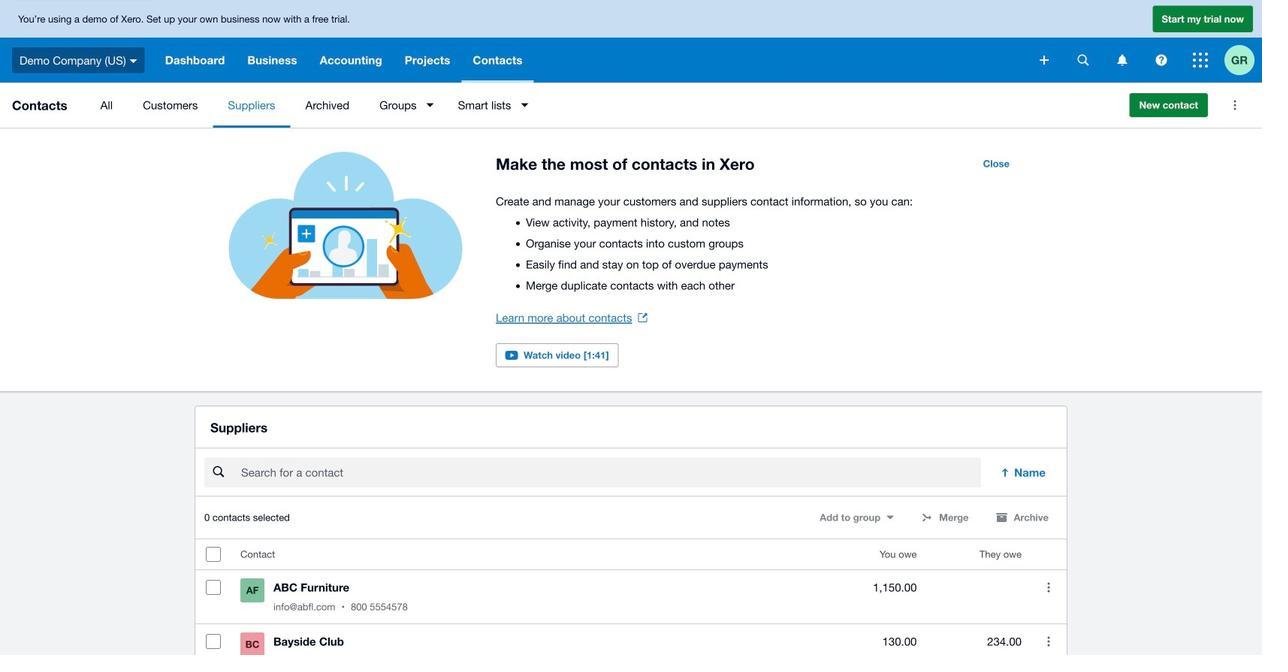 Task type: describe. For each thing, give the bounding box(es) containing it.
0 horizontal spatial svg image
[[1040, 56, 1049, 65]]

2 horizontal spatial svg image
[[1193, 53, 1208, 68]]

2 horizontal spatial svg image
[[1118, 54, 1128, 66]]

1 horizontal spatial svg image
[[1078, 54, 1089, 66]]

Search for a contact field
[[240, 459, 981, 487]]

0 horizontal spatial svg image
[[130, 59, 137, 63]]



Task type: locate. For each thing, give the bounding box(es) containing it.
contact list table element
[[195, 540, 1067, 655]]

svg image
[[1193, 53, 1208, 68], [1156, 54, 1167, 66], [130, 59, 137, 63]]

svg image
[[1078, 54, 1089, 66], [1118, 54, 1128, 66], [1040, 56, 1049, 65]]

1 horizontal spatial svg image
[[1156, 54, 1167, 66]]

menu
[[85, 83, 1118, 128]]

actions menu image
[[1220, 90, 1250, 120]]

banner
[[0, 0, 1262, 83]]



Task type: vqa. For each thing, say whether or not it's contained in the screenshot.
svg image to the right
yes



